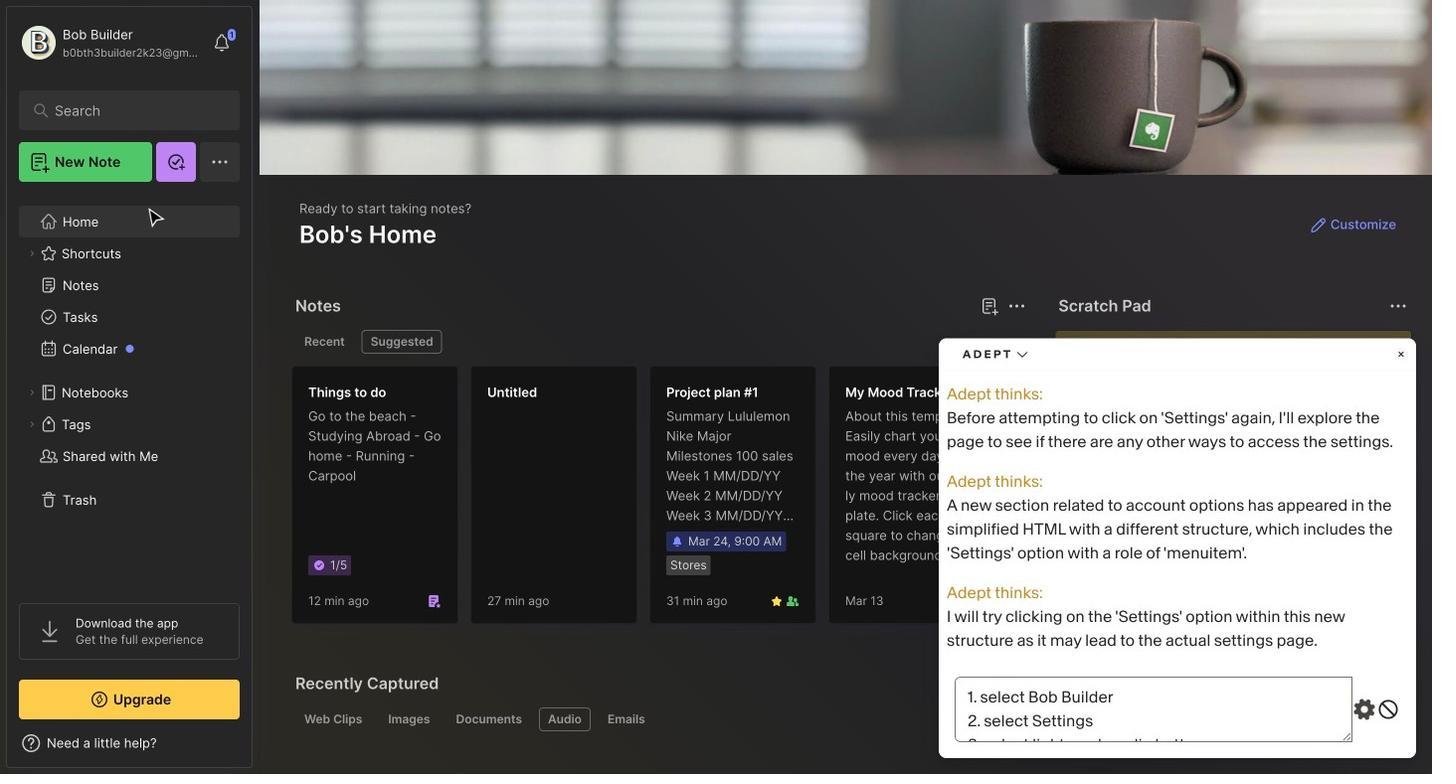 Task type: describe. For each thing, give the bounding box(es) containing it.
expand tags image
[[26, 419, 38, 431]]

none search field inside main element
[[55, 98, 213, 122]]

Search text field
[[55, 101, 213, 120]]

2 tab list from the top
[[295, 708, 1404, 732]]

WHAT'S NEW field
[[7, 728, 252, 760]]



Task type: vqa. For each thing, say whether or not it's contained in the screenshot.
Main element on the left of page
yes



Task type: locate. For each thing, give the bounding box(es) containing it.
main element
[[0, 0, 259, 775]]

Account field
[[19, 23, 203, 63]]

Start writing… text field
[[1072, 331, 1410, 608]]

0 vertical spatial tab list
[[295, 330, 1023, 354]]

tab
[[295, 330, 354, 354], [362, 330, 442, 354], [295, 708, 371, 732], [379, 708, 439, 732], [447, 708, 531, 732], [539, 708, 591, 732], [599, 708, 654, 732]]

tab list
[[295, 330, 1023, 354], [295, 708, 1404, 732]]

1 vertical spatial tab list
[[295, 708, 1404, 732]]

click to collapse image
[[251, 738, 266, 762]]

row group
[[291, 366, 1187, 637]]

expand notebooks image
[[26, 387, 38, 399]]

tree inside main element
[[7, 194, 252, 586]]

1 tab list from the top
[[295, 330, 1023, 354]]

None search field
[[55, 98, 213, 122]]

tree
[[7, 194, 252, 586]]



